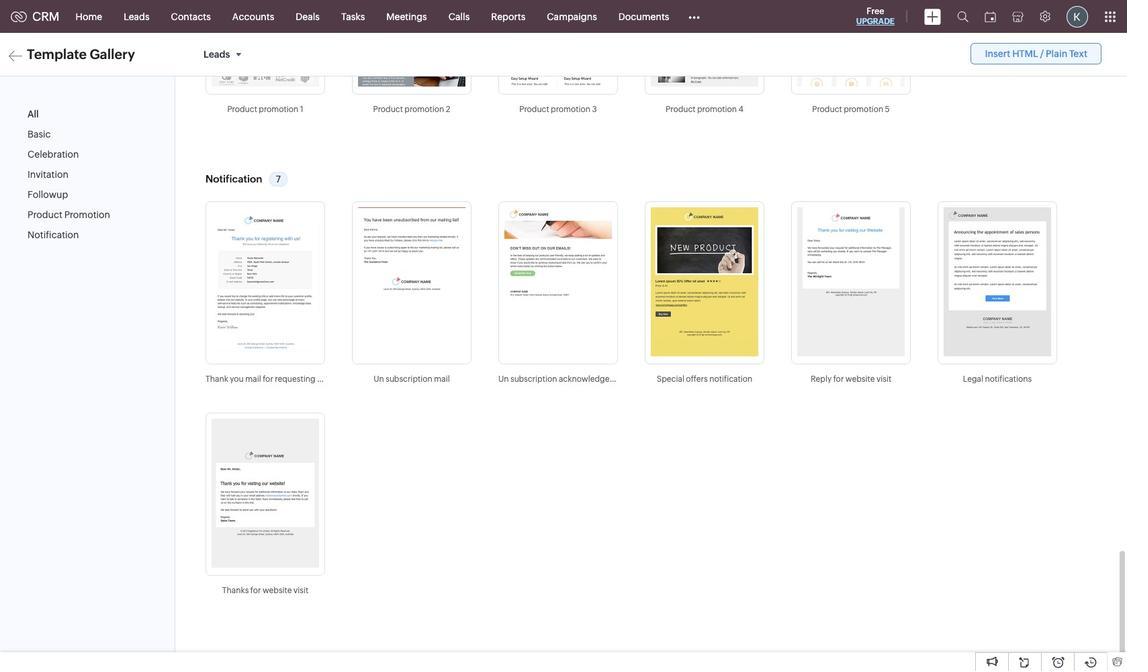 Task type: describe. For each thing, give the bounding box(es) containing it.
text
[[1070, 48, 1088, 59]]

promotion for 4
[[697, 105, 737, 114]]

deals
[[296, 11, 320, 22]]

create menu element
[[917, 0, 950, 33]]

crm link
[[11, 9, 60, 24]]

not loaded image for thanks for website visit
[[212, 419, 319, 569]]

not loaded image for un subscription mail
[[358, 208, 466, 357]]

gallery
[[90, 46, 135, 62]]

all
[[28, 109, 39, 120]]

0 vertical spatial notification
[[206, 173, 262, 185]]

calendar image
[[985, 11, 997, 22]]

promotion for 5
[[844, 105, 884, 114]]

tasks link
[[331, 0, 376, 33]]

insert html / plain text link
[[971, 43, 1102, 65]]

home link
[[65, 0, 113, 33]]

legal notifications
[[963, 375, 1032, 385]]

promotion
[[64, 210, 110, 221]]

product promotion 3
[[520, 105, 597, 114]]

reports link
[[481, 0, 536, 33]]

not loaded image for product promotion 3
[[505, 0, 612, 87]]

product for product promotion 2
[[373, 105, 403, 114]]

3
[[592, 105, 597, 114]]

insert
[[985, 48, 1011, 59]]

meetings link
[[376, 0, 438, 33]]

html
[[1013, 48, 1039, 59]]

you
[[230, 375, 244, 385]]

special
[[657, 375, 685, 385]]

1 horizontal spatial for
[[263, 375, 273, 385]]

offers
[[686, 375, 708, 385]]

for for thanks for website visit
[[250, 587, 261, 596]]

leads for leads link
[[124, 11, 150, 22]]

1
[[300, 105, 303, 114]]

leads link
[[113, 0, 160, 33]]

7
[[276, 174, 281, 185]]

product promotion 5
[[813, 105, 890, 114]]

contacts
[[171, 11, 211, 22]]

leads for 'leads' field
[[204, 49, 230, 60]]

not loaded image for product promotion 4
[[651, 0, 759, 87]]

search element
[[950, 0, 977, 33]]

not loaded image for product promotion 2
[[358, 0, 466, 87]]

product promotion 2
[[373, 105, 451, 114]]

promotion for 3
[[551, 105, 591, 114]]

not loaded image for special offers notification
[[651, 208, 759, 357]]

tasks
[[341, 11, 365, 22]]

subscription for acknowledgement
[[511, 375, 557, 385]]

4
[[739, 105, 744, 114]]

promotion for 2
[[405, 105, 444, 114]]

reply
[[811, 375, 832, 385]]

visit for thanks for website visit
[[294, 587, 309, 596]]

special offers notification
[[657, 375, 753, 385]]

Leads field
[[198, 43, 251, 66]]

documents link
[[608, 0, 680, 33]]

insert html / plain text
[[985, 48, 1088, 59]]

upgrade
[[857, 17, 895, 26]]

documents
[[619, 11, 670, 22]]

not loaded image for un subscription acknowledgement
[[505, 208, 612, 357]]

free upgrade
[[857, 6, 895, 26]]

product for product promotion 5
[[813, 105, 842, 114]]

un subscription mail
[[374, 375, 450, 385]]

1 vertical spatial notification
[[28, 230, 79, 241]]

profile image
[[1067, 6, 1089, 27]]

template gallery
[[27, 46, 135, 62]]

notification
[[710, 375, 753, 385]]

search image
[[958, 11, 969, 22]]

acknowledgement
[[559, 375, 629, 385]]

product promotion
[[28, 210, 110, 221]]



Task type: vqa. For each thing, say whether or not it's contained in the screenshot.
Business Messaging within Channels region
no



Task type: locate. For each thing, give the bounding box(es) containing it.
promotion for 1
[[259, 105, 299, 114]]

product for product promotion 3
[[520, 105, 549, 114]]

celebration
[[28, 149, 79, 160]]

us
[[335, 375, 344, 385]]

product down 'leads' field
[[227, 105, 257, 114]]

for right reply
[[834, 375, 844, 385]]

0 horizontal spatial leads
[[124, 11, 150, 22]]

basic
[[28, 129, 51, 140]]

1 mail from the left
[[245, 375, 261, 385]]

1 horizontal spatial leads
[[204, 49, 230, 60]]

thanks for website visit
[[222, 587, 309, 596]]

1 vertical spatial visit
[[294, 587, 309, 596]]

template
[[27, 46, 87, 62]]

subscription
[[386, 375, 433, 385], [511, 375, 557, 385]]

for right thanks
[[250, 587, 261, 596]]

website for reply
[[846, 375, 875, 385]]

promotion
[[259, 105, 299, 114], [405, 105, 444, 114], [551, 105, 591, 114], [697, 105, 737, 114], [844, 105, 884, 114]]

1 horizontal spatial un
[[499, 375, 509, 385]]

4 promotion from the left
[[697, 105, 737, 114]]

2 horizontal spatial for
[[834, 375, 844, 385]]

free
[[867, 6, 885, 16]]

product for product promotion 4
[[666, 105, 696, 114]]

not loaded image
[[212, 0, 319, 87], [358, 0, 466, 87], [505, 0, 612, 87], [651, 0, 759, 87], [798, 0, 905, 87], [212, 208, 319, 357], [358, 208, 466, 357], [505, 208, 612, 357], [651, 208, 759, 357], [798, 208, 905, 357], [944, 208, 1052, 357], [212, 419, 319, 569]]

0 horizontal spatial notification
[[28, 230, 79, 241]]

plain
[[1046, 48, 1068, 59]]

thank
[[206, 375, 228, 385]]

product
[[227, 105, 257, 114], [373, 105, 403, 114], [520, 105, 549, 114], [666, 105, 696, 114], [813, 105, 842, 114], [28, 210, 62, 221]]

0 horizontal spatial mail
[[245, 375, 261, 385]]

mail for subscription
[[434, 375, 450, 385]]

1 horizontal spatial website
[[846, 375, 875, 385]]

with
[[317, 375, 333, 385]]

0 vertical spatial leads
[[124, 11, 150, 22]]

contacts link
[[160, 0, 222, 33]]

product left the 3
[[520, 105, 549, 114]]

1 vertical spatial leads
[[204, 49, 230, 60]]

for left requesting
[[263, 375, 273, 385]]

notifications
[[985, 375, 1032, 385]]

website right reply
[[846, 375, 875, 385]]

calls link
[[438, 0, 481, 33]]

create menu image
[[925, 8, 941, 25]]

promotion left the 3
[[551, 105, 591, 114]]

visit for reply for website visit
[[877, 375, 892, 385]]

2 un from the left
[[499, 375, 509, 385]]

3 promotion from the left
[[551, 105, 591, 114]]

thank you mail for requesting with us
[[206, 375, 344, 385]]

1 horizontal spatial mail
[[434, 375, 450, 385]]

not loaded image for product promotion 1
[[212, 0, 319, 87]]

0 horizontal spatial for
[[250, 587, 261, 596]]

not loaded image for product promotion 5
[[798, 0, 905, 87]]

0 horizontal spatial visit
[[294, 587, 309, 596]]

promotion left the 5
[[844, 105, 884, 114]]

accounts
[[232, 11, 274, 22]]

logo image
[[11, 11, 27, 22]]

visit right reply
[[877, 375, 892, 385]]

promotion left 4
[[697, 105, 737, 114]]

leads down contacts link
[[204, 49, 230, 60]]

1 horizontal spatial notification
[[206, 173, 262, 185]]

campaigns link
[[536, 0, 608, 33]]

for
[[263, 375, 273, 385], [834, 375, 844, 385], [250, 587, 261, 596]]

mail for you
[[245, 375, 261, 385]]

un for un subscription acknowledgement
[[499, 375, 509, 385]]

promotion left 1
[[259, 105, 299, 114]]

1 subscription from the left
[[386, 375, 433, 385]]

2 subscription from the left
[[511, 375, 557, 385]]

requesting
[[275, 375, 316, 385]]

1 un from the left
[[374, 375, 384, 385]]

2
[[446, 105, 451, 114]]

2 mail from the left
[[434, 375, 450, 385]]

/
[[1040, 48, 1045, 59]]

visit right thanks
[[294, 587, 309, 596]]

accounts link
[[222, 0, 285, 33]]

leads
[[124, 11, 150, 22], [204, 49, 230, 60]]

1 promotion from the left
[[259, 105, 299, 114]]

leads up gallery in the left top of the page
[[124, 11, 150, 22]]

0 vertical spatial visit
[[877, 375, 892, 385]]

notification left 7
[[206, 173, 262, 185]]

5 promotion from the left
[[844, 105, 884, 114]]

reply for website visit
[[811, 375, 892, 385]]

meetings
[[387, 11, 427, 22]]

1 vertical spatial website
[[263, 587, 292, 596]]

campaigns
[[547, 11, 597, 22]]

mail
[[245, 375, 261, 385], [434, 375, 450, 385]]

Other Modules field
[[680, 6, 709, 27]]

1 horizontal spatial visit
[[877, 375, 892, 385]]

0 horizontal spatial website
[[263, 587, 292, 596]]

invitation
[[28, 169, 69, 180]]

notification
[[206, 173, 262, 185], [28, 230, 79, 241]]

crm
[[32, 9, 60, 24]]

visit
[[877, 375, 892, 385], [294, 587, 309, 596]]

un
[[374, 375, 384, 385], [499, 375, 509, 385]]

followup
[[28, 190, 68, 200]]

reports
[[491, 11, 526, 22]]

legal
[[963, 375, 984, 385]]

leads inside field
[[204, 49, 230, 60]]

product down followup
[[28, 210, 62, 221]]

website right thanks
[[263, 587, 292, 596]]

for for reply for website visit
[[834, 375, 844, 385]]

website for thanks
[[263, 587, 292, 596]]

2 promotion from the left
[[405, 105, 444, 114]]

not loaded image for thank you mail for requesting with us
[[212, 208, 319, 357]]

calls
[[449, 11, 470, 22]]

product left 4
[[666, 105, 696, 114]]

product promotion 1
[[227, 105, 303, 114]]

product for product promotion
[[28, 210, 62, 221]]

product for product promotion 1
[[227, 105, 257, 114]]

product left 2
[[373, 105, 403, 114]]

5
[[885, 105, 890, 114]]

promotion left 2
[[405, 105, 444, 114]]

product promotion 4
[[666, 105, 744, 114]]

subscription for mail
[[386, 375, 433, 385]]

profile element
[[1059, 0, 1097, 33]]

un subscription acknowledgement
[[499, 375, 629, 385]]

not loaded image for legal notifications
[[944, 208, 1052, 357]]

0 horizontal spatial subscription
[[386, 375, 433, 385]]

1 horizontal spatial subscription
[[511, 375, 557, 385]]

deals link
[[285, 0, 331, 33]]

not loaded image for reply for website visit
[[798, 208, 905, 357]]

thanks
[[222, 587, 249, 596]]

0 horizontal spatial un
[[374, 375, 384, 385]]

un for un subscription mail
[[374, 375, 384, 385]]

website
[[846, 375, 875, 385], [263, 587, 292, 596]]

notification down product promotion
[[28, 230, 79, 241]]

home
[[76, 11, 102, 22]]

product left the 5
[[813, 105, 842, 114]]

0 vertical spatial website
[[846, 375, 875, 385]]



